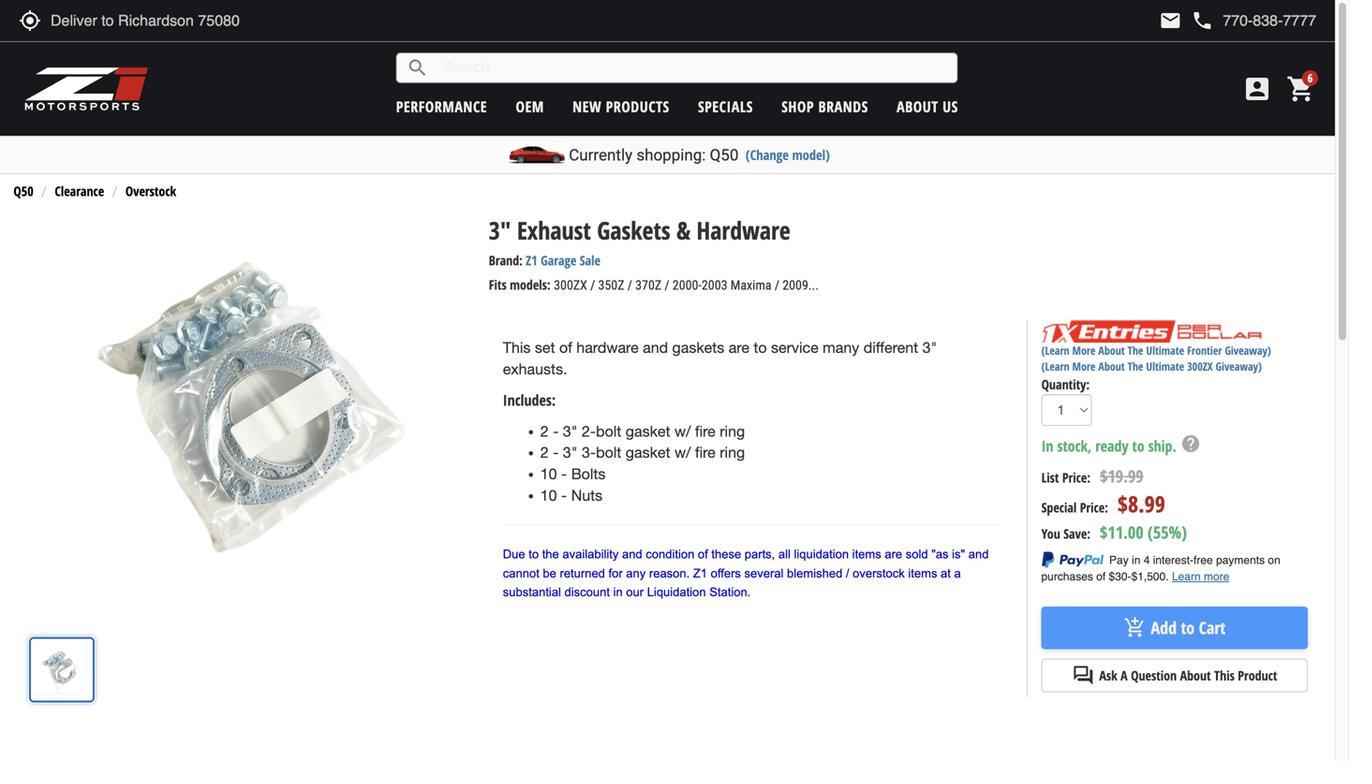 Task type: vqa. For each thing, say whether or not it's contained in the screenshot.
"Vehicle" inside The No Vehicle Selected! Select Your Vehicle
no



Task type: describe. For each thing, give the bounding box(es) containing it.
price: for $19.99
[[1062, 469, 1091, 487]]

performance
[[396, 97, 487, 117]]

liquidation
[[647, 585, 706, 600]]

many
[[823, 339, 860, 357]]

save:
[[1064, 525, 1091, 543]]

any
[[626, 567, 646, 581]]

z1 motorsports logo image
[[23, 66, 149, 112]]

2 - 3" 2-bolt gasket w/ fire ring 2 - 3" 3-bolt gasket w/ fire ring 10 - bolts 10 - nuts
[[540, 423, 745, 504]]

special price: $8.99 you save: $11.00 (55%)
[[1042, 489, 1187, 544]]

hardware
[[697, 214, 791, 247]]

sale
[[580, 252, 601, 269]]

- left nuts
[[561, 487, 567, 504]]

2 gasket from the top
[[626, 444, 670, 462]]

ready
[[1096, 436, 1129, 456]]

quantity:
[[1042, 376, 1090, 393]]

300zx inside (learn more about the ultimate frontier giveaway) (learn more about the ultimate 300zx giveaway)
[[1187, 359, 1213, 375]]

and for condition
[[622, 548, 642, 562]]

new
[[573, 97, 602, 117]]

shop brands link
[[782, 97, 868, 117]]

about up the (learn more about the ultimate 300zx giveaway) "link"
[[1099, 343, 1125, 358]]

3-
[[582, 444, 596, 462]]

account_box
[[1242, 74, 1272, 104]]

3" left 3-
[[563, 444, 578, 462]]

2003
[[702, 278, 728, 293]]

/ right 370z
[[665, 278, 670, 293]]

help
[[1181, 434, 1201, 454]]

question_answer
[[1072, 665, 1095, 687]]

Search search field
[[429, 53, 957, 82]]

of inside this set of hardware and gaskets are to service many different 3" exhausts.
[[559, 339, 572, 357]]

stock,
[[1057, 436, 1092, 456]]

new products link
[[573, 97, 670, 117]]

this set of hardware and gaskets are to service many different 3" exhausts.
[[503, 339, 937, 378]]

- left 2-
[[553, 423, 559, 440]]

2 ring from the top
[[720, 444, 745, 462]]

shop
[[782, 97, 814, 117]]

3" inside 3" exhaust gaskets & hardware brand: z1 garage sale fits models: 300zx / 350z / 370z / 2000-2003 maxima / 2009...
[[489, 214, 511, 247]]

"as
[[932, 548, 949, 562]]

for
[[609, 567, 623, 581]]

1 vertical spatial giveaway)
[[1216, 359, 1262, 375]]

brand:
[[489, 252, 523, 269]]

/ right 350z
[[628, 278, 632, 293]]

2 2 from the top
[[540, 444, 549, 462]]

&
[[677, 214, 691, 247]]

specials link
[[698, 97, 753, 117]]

(change model) link
[[746, 146, 830, 164]]

1 horizontal spatial q50
[[710, 146, 739, 164]]

oem
[[516, 97, 544, 117]]

service
[[771, 339, 819, 357]]

includes:
[[503, 390, 556, 410]]

sold
[[906, 548, 928, 562]]

mail link
[[1159, 9, 1182, 32]]

to inside this set of hardware and gaskets are to service many different 3" exhausts.
[[754, 339, 767, 357]]

is"
[[952, 548, 965, 562]]

add
[[1151, 617, 1177, 640]]

$11.00
[[1100, 521, 1144, 544]]

2 w/ from the top
[[675, 444, 691, 462]]

2 more from the top
[[1072, 359, 1096, 375]]

are inside "due to the availability and condition of these parts, all liquidation items are sold "as is" and cannot be returned for any reason. z1 offers several blemished / overstock items at a substantial discount in our liquidation station."
[[885, 548, 902, 562]]

currently
[[569, 146, 633, 164]]

reason.
[[649, 567, 690, 581]]

1 fire from the top
[[695, 423, 716, 440]]

overstock link
[[125, 182, 176, 200]]

shopping_cart
[[1287, 74, 1316, 104]]

in stock, ready to ship. help
[[1042, 434, 1201, 456]]

1 more from the top
[[1072, 343, 1096, 358]]

different
[[864, 339, 918, 357]]

my_location
[[19, 9, 41, 32]]

account_box link
[[1238, 74, 1277, 104]]

- left 3-
[[553, 444, 559, 462]]

2 the from the top
[[1128, 359, 1144, 375]]

(learn more about the ultimate frontier giveaway) link
[[1042, 343, 1271, 358]]

2009...
[[783, 278, 819, 293]]

z1 inside 3" exhaust gaskets & hardware brand: z1 garage sale fits models: 300zx / 350z / 370z / 2000-2003 maxima / 2009...
[[526, 252, 538, 269]]

1 gasket from the top
[[626, 423, 670, 440]]

2 ultimate from the top
[[1146, 359, 1184, 375]]

brands
[[818, 97, 868, 117]]

overstock
[[853, 567, 905, 581]]

/ inside "due to the availability and condition of these parts, all liquidation items are sold "as is" and cannot be returned for any reason. z1 offers several blemished / overstock items at a substantial discount in our liquidation station."
[[846, 567, 849, 581]]

in
[[613, 585, 623, 600]]

new products
[[573, 97, 670, 117]]

1 w/ from the top
[[675, 423, 691, 440]]

garage
[[541, 252, 577, 269]]

frontier
[[1187, 343, 1222, 358]]

to inside "due to the availability and condition of these parts, all liquidation items are sold "as is" and cannot be returned for any reason. z1 offers several blemished / overstock items at a substantial discount in our liquidation station."
[[529, 548, 539, 562]]

you
[[1042, 525, 1060, 543]]

these
[[712, 548, 741, 562]]

oem link
[[516, 97, 544, 117]]

/ left 350z
[[590, 278, 595, 293]]

specials
[[698, 97, 753, 117]]

370z
[[635, 278, 662, 293]]

all
[[779, 548, 791, 562]]

list price: $19.99
[[1042, 465, 1144, 488]]

ask
[[1099, 667, 1118, 685]]

hardware
[[577, 339, 639, 357]]

(learn more about the ultimate 300zx giveaway) link
[[1042, 359, 1262, 375]]

overstock
[[125, 182, 176, 200]]

300zx inside 3" exhaust gaskets & hardware brand: z1 garage sale fits models: 300zx / 350z / 370z / 2000-2003 maxima / 2009...
[[554, 278, 587, 293]]



Task type: locate. For each thing, give the bounding box(es) containing it.
to inside in stock, ready to ship. help
[[1132, 436, 1145, 456]]

1 vertical spatial the
[[1128, 359, 1144, 375]]

3" inside this set of hardware and gaskets are to service many different 3" exhausts.
[[923, 339, 937, 357]]

liquidation
[[794, 548, 849, 562]]

price: for $8.99
[[1080, 499, 1108, 517]]

0 vertical spatial ring
[[720, 423, 745, 440]]

cannot
[[503, 567, 540, 581]]

0 horizontal spatial are
[[729, 339, 750, 357]]

a
[[954, 567, 961, 581]]

the up the (learn more about the ultimate 300zx giveaway) "link"
[[1128, 343, 1144, 358]]

maxima
[[731, 278, 772, 293]]

z1
[[526, 252, 538, 269], [693, 567, 707, 581]]

exhausts.
[[503, 361, 567, 378]]

0 vertical spatial the
[[1128, 343, 1144, 358]]

blemished
[[787, 567, 843, 581]]

1 the from the top
[[1128, 343, 1144, 358]]

1 vertical spatial z1
[[693, 567, 707, 581]]

1 vertical spatial items
[[908, 567, 937, 581]]

items down sold
[[908, 567, 937, 581]]

returned
[[560, 567, 605, 581]]

1 ring from the top
[[720, 423, 745, 440]]

0 horizontal spatial items
[[852, 548, 881, 562]]

1 vertical spatial are
[[885, 548, 902, 562]]

giveaway)
[[1225, 343, 1271, 358], [1216, 359, 1262, 375]]

2 (learn from the top
[[1042, 359, 1070, 375]]

0 vertical spatial items
[[852, 548, 881, 562]]

question
[[1131, 667, 1177, 685]]

0 vertical spatial giveaway)
[[1225, 343, 1271, 358]]

1 horizontal spatial and
[[643, 339, 668, 357]]

z1 garage sale link
[[526, 252, 601, 269]]

the
[[542, 548, 559, 562]]

search
[[406, 57, 429, 79]]

1 (learn from the top
[[1042, 343, 1070, 358]]

ultimate
[[1146, 343, 1184, 358], [1146, 359, 1184, 375]]

giveaway) down frontier on the right
[[1216, 359, 1262, 375]]

2 left 3-
[[540, 444, 549, 462]]

0 vertical spatial q50
[[710, 146, 739, 164]]

are inside this set of hardware and gaskets are to service many different 3" exhausts.
[[729, 339, 750, 357]]

1 2 from the top
[[540, 423, 549, 440]]

0 horizontal spatial q50
[[13, 182, 33, 200]]

bolt down 2-
[[596, 444, 622, 462]]

q50 left the (change on the top of the page
[[710, 146, 739, 164]]

2 fire from the top
[[695, 444, 716, 462]]

10 left bolts at left bottom
[[540, 466, 557, 483]]

1 horizontal spatial items
[[908, 567, 937, 581]]

availability
[[563, 548, 619, 562]]

1 10 from the top
[[540, 466, 557, 483]]

z1 up models:
[[526, 252, 538, 269]]

1 vertical spatial 10
[[540, 487, 557, 504]]

/ left the "overstock"
[[846, 567, 849, 581]]

0 vertical spatial 10
[[540, 466, 557, 483]]

of inside "due to the availability and condition of these parts, all liquidation items are sold "as is" and cannot be returned for any reason. z1 offers several blemished / overstock items at a substantial discount in our liquidation station."
[[698, 548, 708, 562]]

and left gaskets
[[643, 339, 668, 357]]

this inside this set of hardware and gaskets are to service many different 3" exhausts.
[[503, 339, 531, 357]]

0 vertical spatial 300zx
[[554, 278, 587, 293]]

0 vertical spatial this
[[503, 339, 531, 357]]

0 horizontal spatial this
[[503, 339, 531, 357]]

0 horizontal spatial and
[[622, 548, 642, 562]]

fire
[[695, 423, 716, 440], [695, 444, 716, 462]]

1 horizontal spatial are
[[885, 548, 902, 562]]

1 horizontal spatial this
[[1214, 667, 1235, 685]]

to left ship.
[[1132, 436, 1145, 456]]

0 vertical spatial gasket
[[626, 423, 670, 440]]

clearance
[[55, 182, 104, 200]]

0 vertical spatial z1
[[526, 252, 538, 269]]

2
[[540, 423, 549, 440], [540, 444, 549, 462]]

0 vertical spatial price:
[[1062, 469, 1091, 487]]

10 left nuts
[[540, 487, 557, 504]]

set
[[535, 339, 555, 357]]

special
[[1042, 499, 1077, 517]]

0 horizontal spatial of
[[559, 339, 572, 357]]

0 vertical spatial 2
[[540, 423, 549, 440]]

2 down includes:
[[540, 423, 549, 440]]

substantial
[[503, 585, 561, 600]]

2-
[[582, 423, 596, 440]]

z1 left offers on the right bottom
[[693, 567, 707, 581]]

parts,
[[745, 548, 775, 562]]

q50
[[710, 146, 739, 164], [13, 182, 33, 200]]

of right set at the left top of the page
[[559, 339, 572, 357]]

1 vertical spatial 300zx
[[1187, 359, 1213, 375]]

mail
[[1159, 9, 1182, 32]]

mail phone
[[1159, 9, 1214, 32]]

1 horizontal spatial z1
[[693, 567, 707, 581]]

giveaway) right frontier on the right
[[1225, 343, 1271, 358]]

ultimate up the (learn more about the ultimate 300zx giveaway) "link"
[[1146, 343, 1184, 358]]

/
[[590, 278, 595, 293], [628, 278, 632, 293], [665, 278, 670, 293], [775, 278, 780, 293], [846, 567, 849, 581]]

2000-
[[673, 278, 702, 293]]

1 ultimate from the top
[[1146, 343, 1184, 358]]

a
[[1121, 667, 1128, 685]]

to left the
[[529, 548, 539, 562]]

0 horizontal spatial z1
[[526, 252, 538, 269]]

1 vertical spatial ultimate
[[1146, 359, 1184, 375]]

to
[[754, 339, 767, 357], [1132, 436, 1145, 456], [529, 548, 539, 562], [1181, 617, 1195, 640]]

product
[[1238, 667, 1278, 685]]

cart
[[1199, 617, 1226, 640]]

add_shopping_cart
[[1124, 617, 1146, 640]]

1 horizontal spatial of
[[698, 548, 708, 562]]

1 vertical spatial w/
[[675, 444, 691, 462]]

gasket right 3-
[[626, 444, 670, 462]]

this left product
[[1214, 667, 1235, 685]]

gaskets
[[672, 339, 725, 357]]

2 horizontal spatial and
[[969, 548, 989, 562]]

be
[[543, 567, 556, 581]]

3" up brand:
[[489, 214, 511, 247]]

price: right list
[[1062, 469, 1091, 487]]

z1 inside "due to the availability and condition of these parts, all liquidation items are sold "as is" and cannot be returned for any reason. z1 offers several blemished / overstock items at a substantial discount in our liquidation station."
[[693, 567, 707, 581]]

shop brands
[[782, 97, 868, 117]]

1 vertical spatial price:
[[1080, 499, 1108, 517]]

price:
[[1062, 469, 1091, 487], [1080, 499, 1108, 517]]

1 vertical spatial bolt
[[596, 444, 622, 462]]

(change
[[746, 146, 789, 164]]

and right is"
[[969, 548, 989, 562]]

about right question
[[1180, 667, 1211, 685]]

3" left 2-
[[563, 423, 578, 440]]

nuts
[[571, 487, 603, 504]]

performance link
[[396, 97, 487, 117]]

0 vertical spatial w/
[[675, 423, 691, 440]]

2 bolt from the top
[[596, 444, 622, 462]]

1 vertical spatial gasket
[[626, 444, 670, 462]]

about us link
[[897, 97, 958, 117]]

0 vertical spatial ultimate
[[1146, 343, 1184, 358]]

the down (learn more about the ultimate frontier giveaway) "link"
[[1128, 359, 1144, 375]]

due to the availability and condition of these parts, all liquidation items are sold "as is" and cannot be returned for any reason. z1 offers several blemished / overstock items at a substantial discount in our liquidation station.
[[503, 548, 989, 600]]

$19.99
[[1100, 465, 1144, 488]]

- left bolts at left bottom
[[561, 466, 567, 483]]

q50 left clearance
[[13, 182, 33, 200]]

condition
[[646, 548, 695, 562]]

this inside question_answer ask a question about this product
[[1214, 667, 1235, 685]]

gaskets
[[597, 214, 671, 247]]

this
[[503, 339, 531, 357], [1214, 667, 1235, 685]]

items
[[852, 548, 881, 562], [908, 567, 937, 581]]

1 vertical spatial more
[[1072, 359, 1096, 375]]

this up exhausts.
[[503, 339, 531, 357]]

1 vertical spatial of
[[698, 548, 708, 562]]

(learn more about the ultimate frontier giveaway) (learn more about the ultimate 300zx giveaway)
[[1042, 343, 1271, 375]]

about inside question_answer ask a question about this product
[[1180, 667, 1211, 685]]

bolt up 3-
[[596, 423, 622, 440]]

about left us
[[897, 97, 939, 117]]

about down (learn more about the ultimate frontier giveaway) "link"
[[1099, 359, 1125, 375]]

1 vertical spatial 2
[[540, 444, 549, 462]]

currently shopping: q50 (change model)
[[569, 146, 830, 164]]

add_shopping_cart add to cart
[[1124, 617, 1226, 640]]

list
[[1042, 469, 1059, 487]]

are right gaskets
[[729, 339, 750, 357]]

w/
[[675, 423, 691, 440], [675, 444, 691, 462]]

gasket
[[626, 423, 670, 440], [626, 444, 670, 462]]

300zx down frontier on the right
[[1187, 359, 1213, 375]]

0 horizontal spatial 300zx
[[554, 278, 587, 293]]

0 vertical spatial fire
[[695, 423, 716, 440]]

us
[[943, 97, 958, 117]]

2 10 from the top
[[540, 487, 557, 504]]

offers
[[711, 567, 741, 581]]

exhaust
[[517, 214, 591, 247]]

discount
[[565, 585, 610, 600]]

(learn
[[1042, 343, 1070, 358], [1042, 359, 1070, 375]]

station.
[[710, 585, 751, 600]]

1 vertical spatial q50
[[13, 182, 33, 200]]

gasket right 2-
[[626, 423, 670, 440]]

1 vertical spatial this
[[1214, 667, 1235, 685]]

several
[[744, 567, 784, 581]]

0 vertical spatial more
[[1072, 343, 1096, 358]]

items up the "overstock"
[[852, 548, 881, 562]]

0 vertical spatial of
[[559, 339, 572, 357]]

1 vertical spatial (learn
[[1042, 359, 1070, 375]]

0 vertical spatial bolt
[[596, 423, 622, 440]]

question_answer ask a question about this product
[[1072, 665, 1278, 687]]

phone link
[[1191, 9, 1316, 32]]

models:
[[510, 276, 551, 294]]

at
[[941, 567, 951, 581]]

to right add
[[1181, 617, 1195, 640]]

1 vertical spatial fire
[[695, 444, 716, 462]]

price: up 'save:'
[[1080, 499, 1108, 517]]

price: inside list price: $19.99
[[1062, 469, 1091, 487]]

and for gaskets
[[643, 339, 668, 357]]

our
[[626, 585, 644, 600]]

and inside this set of hardware and gaskets are to service many different 3" exhausts.
[[643, 339, 668, 357]]

about
[[897, 97, 939, 117], [1099, 343, 1125, 358], [1099, 359, 1125, 375], [1180, 667, 1211, 685]]

1 bolt from the top
[[596, 423, 622, 440]]

ultimate down (learn more about the ultimate frontier giveaway) "link"
[[1146, 359, 1184, 375]]

300zx down "z1 garage sale" link
[[554, 278, 587, 293]]

due
[[503, 548, 525, 562]]

in
[[1042, 436, 1054, 456]]

350z
[[598, 278, 625, 293]]

about us
[[897, 97, 958, 117]]

1 horizontal spatial 300zx
[[1187, 359, 1213, 375]]

0 vertical spatial (learn
[[1042, 343, 1070, 358]]

0 vertical spatial are
[[729, 339, 750, 357]]

/ left 2009...
[[775, 278, 780, 293]]

of left these
[[698, 548, 708, 562]]

fits
[[489, 276, 507, 294]]

price: inside special price: $8.99 you save: $11.00 (55%)
[[1080, 499, 1108, 517]]

are left sold
[[885, 548, 902, 562]]

are
[[729, 339, 750, 357], [885, 548, 902, 562]]

and up 'any'
[[622, 548, 642, 562]]

to left the service
[[754, 339, 767, 357]]

3" right different
[[923, 339, 937, 357]]

ring
[[720, 423, 745, 440], [720, 444, 745, 462]]

1 vertical spatial ring
[[720, 444, 745, 462]]



